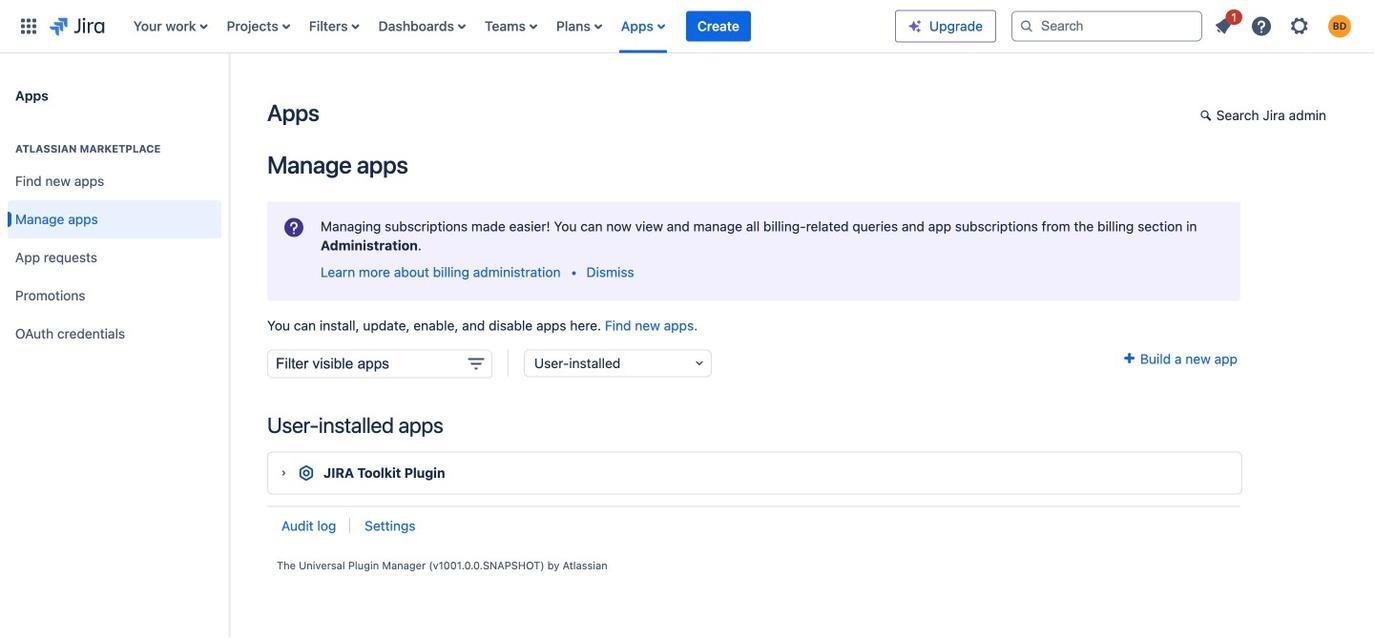 Task type: describe. For each thing, give the bounding box(es) containing it.
atlassian marketplace group
[[8, 122, 221, 359]]

notifications image
[[1212, 15, 1235, 38]]

appswitcher icon image
[[17, 15, 40, 38]]

build a new app image
[[1122, 351, 1137, 366]]



Task type: locate. For each thing, give the bounding box(es) containing it.
jira image
[[50, 15, 105, 38], [50, 15, 105, 38]]

search image
[[1019, 19, 1035, 34]]

None field
[[267, 350, 493, 378]]

list
[[124, 0, 895, 53], [1206, 7, 1363, 43]]

heading
[[8, 141, 221, 157]]

1 horizontal spatial list
[[1206, 7, 1363, 43]]

None search field
[[1012, 11, 1203, 42]]

1 horizontal spatial list item
[[1206, 7, 1243, 42]]

small image
[[1200, 108, 1216, 123]]

your profile and settings image
[[1329, 15, 1352, 38]]

Search field
[[1012, 11, 1203, 42]]

settings image
[[1289, 15, 1311, 38]]

0 horizontal spatial list item
[[686, 0, 751, 53]]

sidebar navigation image
[[208, 76, 250, 115]]

banner
[[0, 0, 1374, 53]]

help image
[[1250, 15, 1273, 38]]

list item
[[686, 0, 751, 53], [1206, 7, 1243, 42]]

primary element
[[11, 0, 895, 53]]

0 horizontal spatial list
[[124, 0, 895, 53]]

list item inside list
[[1206, 7, 1243, 42]]



Task type: vqa. For each thing, say whether or not it's contained in the screenshot.
topmost group
no



